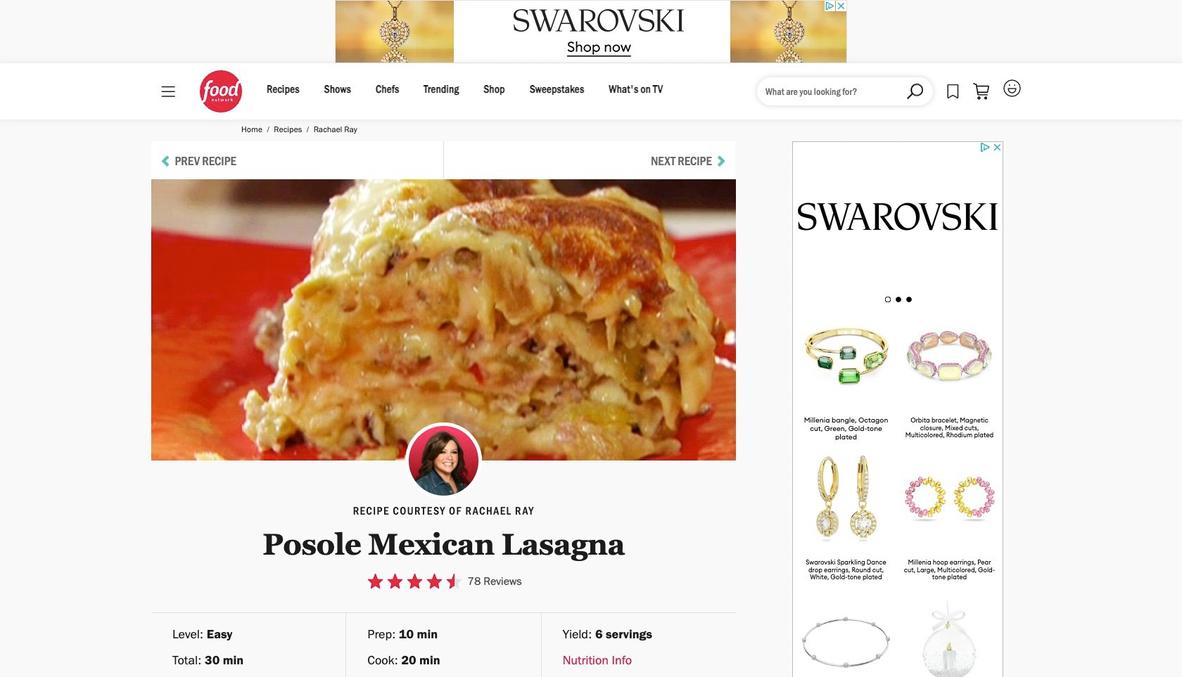 Task type: describe. For each thing, give the bounding box(es) containing it.
user profile menu image
[[1003, 80, 1021, 97]]

saves image
[[947, 84, 959, 99]]

01:49 image
[[151, 101, 736, 540]]

0 vertical spatial advertisement element
[[335, 0, 847, 63]]

submit site search image
[[907, 83, 923, 100]]

shopping list image
[[973, 83, 989, 100]]

main menu image
[[161, 86, 175, 97]]



Task type: locate. For each thing, give the bounding box(es) containing it.
1 vertical spatial advertisement element
[[792, 142, 1003, 678]]

advertisement element
[[335, 0, 847, 63], [792, 142, 1003, 678]]

go to home page image
[[200, 70, 242, 113]]

site search input text field
[[757, 77, 933, 106]]



Task type: vqa. For each thing, say whether or not it's contained in the screenshot.
Pepperoni Pizza Bagels image
no



